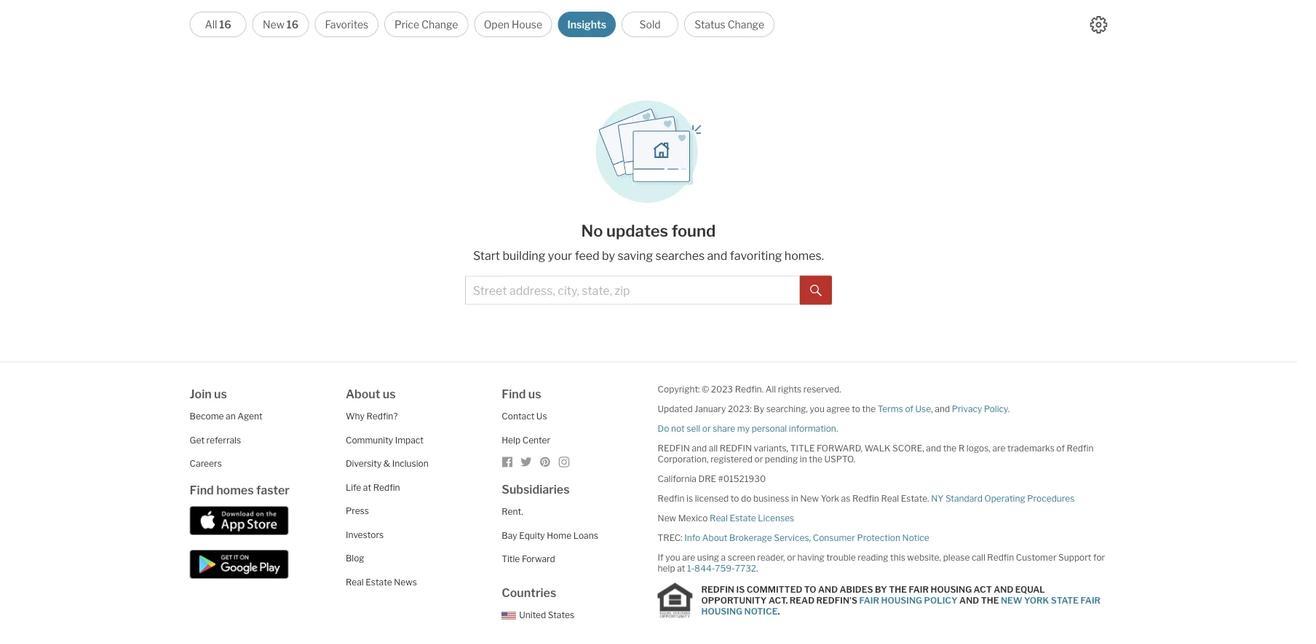 Task type: vqa. For each thing, say whether or not it's contained in the screenshot.
All option
yes



Task type: locate. For each thing, give the bounding box(es) containing it.
fair down by
[[860, 595, 880, 606]]

find
[[502, 387, 526, 401], [190, 483, 214, 497]]

0 horizontal spatial change
[[422, 18, 458, 31]]

blog button
[[346, 553, 365, 564]]

new
[[263, 18, 285, 31], [801, 493, 819, 504], [658, 513, 677, 524]]

0 horizontal spatial to
[[731, 493, 740, 504]]

mexico
[[679, 513, 708, 524]]

change inside radio
[[422, 18, 458, 31]]

york
[[1025, 595, 1050, 606]]

1 vertical spatial at
[[677, 563, 686, 574]]

1 horizontal spatial to
[[852, 404, 861, 414]]

0 vertical spatial in
[[800, 454, 807, 465]]

2 vertical spatial or
[[787, 552, 796, 563]]

redfin?
[[367, 411, 398, 422]]

trec:
[[658, 533, 683, 543]]

favorites
[[325, 18, 369, 31]]

1 horizontal spatial find
[[502, 387, 526, 401]]

at right life
[[363, 482, 371, 493]]

0 horizontal spatial are
[[683, 552, 696, 563]]

option group containing all
[[190, 12, 775, 37]]

and down "act"
[[960, 595, 980, 606]]

redfin right as
[[853, 493, 880, 504]]

loans
[[574, 530, 599, 541]]

change inside option
[[728, 18, 765, 31]]

real left estate.
[[882, 493, 900, 504]]

1 horizontal spatial housing
[[882, 595, 923, 606]]

0 vertical spatial about
[[346, 387, 380, 401]]

are right 'logos,'
[[993, 443, 1006, 454]]

in down title
[[800, 454, 807, 465]]

the
[[863, 404, 876, 414], [944, 443, 957, 454], [809, 454, 823, 465]]

updates
[[607, 221, 669, 240]]

1 horizontal spatial us
[[383, 387, 396, 401]]

all left rights
[[766, 384, 776, 395]]

get referrals
[[190, 435, 241, 445]]

brokerage
[[730, 533, 772, 543]]

1 horizontal spatial new
[[658, 513, 677, 524]]

terms of use link
[[878, 404, 932, 414]]

by
[[875, 584, 888, 595]]

new up trec:
[[658, 513, 677, 524]]

1 horizontal spatial fair
[[909, 584, 929, 595]]

are up 1-
[[683, 552, 696, 563]]

1 horizontal spatial 16
[[287, 18, 299, 31]]

of left use
[[906, 404, 914, 414]]

support
[[1059, 552, 1092, 563]]

the left terms
[[863, 404, 876, 414]]

why redfin?
[[346, 411, 398, 422]]

read
[[790, 595, 815, 606]]

0 horizontal spatial real
[[346, 577, 364, 587]]

16 for all 16
[[219, 18, 231, 31]]

if you are using a screen reader, or having trouble reading this website, please call redfin customer support for help at
[[658, 552, 1106, 574]]

redfin pinterest image
[[540, 456, 551, 468]]

help
[[658, 563, 676, 574]]

1 vertical spatial all
[[766, 384, 776, 395]]

to
[[805, 584, 817, 595]]

Sold radio
[[622, 12, 679, 37]]

us for find us
[[529, 387, 542, 401]]

or right sell
[[703, 423, 711, 434]]

0 horizontal spatial estate
[[366, 577, 392, 587]]

find down 'careers'
[[190, 483, 214, 497]]

redfin down "&" on the left of page
[[373, 482, 400, 493]]

0 horizontal spatial or
[[703, 423, 711, 434]]

about up why in the left bottom of the page
[[346, 387, 380, 401]]

act.
[[769, 595, 788, 606]]

2 vertical spatial new
[[658, 513, 677, 524]]

2 vertical spatial housing
[[702, 606, 743, 616]]

join
[[190, 387, 212, 401]]

real down licensed
[[710, 513, 728, 524]]

0 horizontal spatial 16
[[219, 18, 231, 31]]

, left privacy
[[932, 404, 933, 414]]

2 horizontal spatial real
[[882, 493, 900, 504]]

updated january 2023: by searching, you agree to the terms of use , and privacy policy .
[[658, 404, 1010, 414]]

about up using
[[703, 533, 728, 543]]

download the redfin app on the apple app store image
[[190, 506, 289, 535]]

us for about us
[[383, 387, 396, 401]]

us
[[537, 411, 547, 422]]

0 horizontal spatial in
[[792, 493, 799, 504]]

forward
[[522, 554, 555, 564]]

0 horizontal spatial housing
[[702, 606, 743, 616]]

act
[[974, 584, 992, 595]]

all left the new 16
[[205, 18, 217, 31]]

change
[[422, 18, 458, 31], [728, 18, 765, 31]]

you inside if you are using a screen reader, or having trouble reading this website, please call redfin customer support for help at
[[666, 552, 681, 563]]

investors
[[346, 529, 384, 540]]

1 horizontal spatial or
[[755, 454, 763, 465]]

2 horizontal spatial housing
[[931, 584, 972, 595]]

0 vertical spatial estate
[[730, 513, 756, 524]]

become an agent button
[[190, 411, 263, 422]]

0 vertical spatial are
[[993, 443, 1006, 454]]

, up having
[[810, 533, 811, 543]]

redfin's
[[817, 595, 858, 606]]

16 inside all "option"
[[219, 18, 231, 31]]

16 inside new option
[[287, 18, 299, 31]]

1 horizontal spatial real
[[710, 513, 728, 524]]

sell
[[687, 423, 701, 434]]

0 horizontal spatial find
[[190, 483, 214, 497]]

1 horizontal spatial about
[[703, 533, 728, 543]]

terms
[[878, 404, 904, 414]]

estate left news
[[366, 577, 392, 587]]

california
[[658, 474, 697, 484]]

the down "act"
[[981, 595, 999, 606]]

2 horizontal spatial new
[[801, 493, 819, 504]]

policy
[[985, 404, 1008, 414]]

,
[[932, 404, 933, 414], [810, 533, 811, 543]]

new left york
[[801, 493, 819, 504]]

0 horizontal spatial you
[[666, 552, 681, 563]]

the up fair housing policy link
[[889, 584, 907, 595]]

in inside redfin and all redfin variants, title forward, walk score, and the r logos, are trademarks of redfin corporation, registered or pending in the uspto.
[[800, 454, 807, 465]]

of right trademarks in the bottom right of the page
[[1057, 443, 1065, 454]]

do
[[741, 493, 752, 504]]

2023
[[711, 384, 733, 395]]

2 horizontal spatial and
[[994, 584, 1014, 595]]

at
[[363, 482, 371, 493], [677, 563, 686, 574]]

2 horizontal spatial us
[[529, 387, 542, 401]]

2 16 from the left
[[287, 18, 299, 31]]

us
[[214, 387, 227, 401], [383, 387, 396, 401], [529, 387, 542, 401]]

0 vertical spatial real
[[882, 493, 900, 504]]

at left 1-
[[677, 563, 686, 574]]

1 vertical spatial of
[[1057, 443, 1065, 454]]

price change
[[395, 18, 458, 31]]

licensed
[[695, 493, 729, 504]]

16 left favorites
[[287, 18, 299, 31]]

1 horizontal spatial the
[[981, 595, 999, 606]]

1 vertical spatial to
[[731, 493, 740, 504]]

and up redfin's
[[819, 584, 838, 595]]

16
[[219, 18, 231, 31], [287, 18, 299, 31]]

new inside option
[[263, 18, 285, 31]]

you up information
[[810, 404, 825, 414]]

1 vertical spatial new
[[801, 493, 819, 504]]

redfin right trademarks in the bottom right of the page
[[1067, 443, 1094, 454]]

new york state fair housing notice link
[[702, 595, 1101, 616]]

are inside redfin and all redfin variants, title forward, walk score, and the r logos, are trademarks of redfin corporation, registered or pending in the uspto.
[[993, 443, 1006, 454]]

us right join
[[214, 387, 227, 401]]

redfin
[[658, 443, 690, 454], [720, 443, 752, 454], [702, 584, 735, 595]]

change right status
[[728, 18, 765, 31]]

redfin inside redfin is committed to and abides by the fair housing act and equal opportunity act. read redfin's
[[702, 584, 735, 595]]

0 horizontal spatial ,
[[810, 533, 811, 543]]

0 horizontal spatial of
[[906, 404, 914, 414]]

1 horizontal spatial at
[[677, 563, 686, 574]]

business
[[754, 493, 790, 504]]

diversity
[[346, 458, 382, 469]]

us up the redfin?
[[383, 387, 396, 401]]

2 horizontal spatial fair
[[1081, 595, 1101, 606]]

diversity & inclusion
[[346, 458, 429, 469]]

or inside redfin and all redfin variants, title forward, walk score, and the r logos, are trademarks of redfin corporation, registered or pending in the uspto.
[[755, 454, 763, 465]]

estate down the 'do'
[[730, 513, 756, 524]]

change right 'price'
[[422, 18, 458, 31]]

become an agent
[[190, 411, 263, 422]]

1 horizontal spatial of
[[1057, 443, 1065, 454]]

0 horizontal spatial about
[[346, 387, 380, 401]]

redfin is committed to and abides by the fair housing act and equal opportunity act. read redfin's
[[702, 584, 1046, 606]]

1 horizontal spatial estate
[[730, 513, 756, 524]]

variants,
[[754, 443, 789, 454]]

2 us from the left
[[383, 387, 396, 401]]

0 vertical spatial housing
[[931, 584, 972, 595]]

rights
[[778, 384, 802, 395]]

help
[[502, 435, 521, 445]]

title
[[502, 554, 520, 564]]

0 horizontal spatial the
[[889, 584, 907, 595]]

fair right state
[[1081, 595, 1101, 606]]

1 horizontal spatial are
[[993, 443, 1006, 454]]

option group
[[190, 12, 775, 37]]

redfin inside redfin and all redfin variants, title forward, walk score, and the r logos, are trademarks of redfin corporation, registered or pending in the uspto.
[[1067, 443, 1094, 454]]

2 horizontal spatial or
[[787, 552, 796, 563]]

1 vertical spatial estate
[[366, 577, 392, 587]]

#01521930
[[719, 474, 766, 484]]

to left the 'do'
[[731, 493, 740, 504]]

life
[[346, 482, 361, 493]]

us flag image
[[502, 612, 517, 619]]

. right privacy
[[1008, 404, 1010, 414]]

16 left the new 16
[[219, 18, 231, 31]]

and down found
[[708, 249, 728, 263]]

redfin up opportunity
[[702, 584, 735, 595]]

community impact button
[[346, 435, 424, 445]]

1 horizontal spatial the
[[863, 404, 876, 414]]

3 us from the left
[[529, 387, 542, 401]]

open house
[[484, 18, 543, 31]]

and up new
[[994, 584, 1014, 595]]

new right all "option"
[[263, 18, 285, 31]]

insights
[[568, 18, 607, 31]]

or down variants,
[[755, 454, 763, 465]]

careers
[[190, 458, 222, 469]]

reserved.
[[804, 384, 842, 395]]

1 horizontal spatial you
[[810, 404, 825, 414]]

housing down opportunity
[[702, 606, 743, 616]]

customer
[[1017, 552, 1057, 563]]

1 vertical spatial real
[[710, 513, 728, 524]]

info about brokerage services link
[[685, 533, 810, 543]]

all inside "option"
[[205, 18, 217, 31]]

screen
[[728, 552, 756, 563]]

redfin up corporation,
[[658, 443, 690, 454]]

walk
[[865, 443, 891, 454]]

to right agree
[[852, 404, 861, 414]]

the down title
[[809, 454, 823, 465]]

us up us
[[529, 387, 542, 401]]

and
[[819, 584, 838, 595], [994, 584, 1014, 595], [960, 595, 980, 606]]

searching,
[[767, 404, 808, 414]]

in right business
[[792, 493, 799, 504]]

1 us from the left
[[214, 387, 227, 401]]

0 vertical spatial the
[[889, 584, 907, 595]]

housing
[[931, 584, 972, 595], [882, 595, 923, 606], [702, 606, 743, 616]]

housing up policy
[[931, 584, 972, 595]]

your
[[548, 249, 573, 263]]

0 vertical spatial to
[[852, 404, 861, 414]]

1 horizontal spatial change
[[728, 18, 765, 31]]

press
[[346, 506, 369, 516]]

copyright:
[[658, 384, 700, 395]]

New radio
[[252, 12, 309, 37]]

find up contact
[[502, 387, 526, 401]]

1 vertical spatial or
[[755, 454, 763, 465]]

0 horizontal spatial us
[[214, 387, 227, 401]]

0 horizontal spatial at
[[363, 482, 371, 493]]

16 for new 16
[[287, 18, 299, 31]]

call
[[972, 552, 986, 563]]

1 16 from the left
[[219, 18, 231, 31]]

procedures
[[1028, 493, 1075, 504]]

redfin right call
[[988, 552, 1015, 563]]

the left r
[[944, 443, 957, 454]]

real down 'blog'
[[346, 577, 364, 587]]

fair housing policy link
[[860, 595, 958, 606]]

0 horizontal spatial all
[[205, 18, 217, 31]]

feed
[[575, 249, 600, 263]]

trouble
[[827, 552, 856, 563]]

housing down by
[[882, 595, 923, 606]]

0 vertical spatial all
[[205, 18, 217, 31]]

0 horizontal spatial fair
[[860, 595, 880, 606]]

find for find us
[[502, 387, 526, 401]]

1 horizontal spatial ,
[[932, 404, 933, 414]]

1 horizontal spatial in
[[800, 454, 807, 465]]

or down services
[[787, 552, 796, 563]]

redfin left is
[[658, 493, 685, 504]]

1 vertical spatial you
[[666, 552, 681, 563]]

us for join us
[[214, 387, 227, 401]]

get
[[190, 435, 205, 445]]

you right if
[[666, 552, 681, 563]]

0 horizontal spatial the
[[809, 454, 823, 465]]

press button
[[346, 506, 369, 516]]

redfin
[[1067, 443, 1094, 454], [373, 482, 400, 493], [658, 493, 685, 504], [853, 493, 880, 504], [988, 552, 1015, 563]]

0 vertical spatial new
[[263, 18, 285, 31]]

1 vertical spatial about
[[703, 533, 728, 543]]

1 change from the left
[[422, 18, 458, 31]]

fair up fair housing policy link
[[909, 584, 929, 595]]

change for status change
[[728, 18, 765, 31]]

real estate news
[[346, 577, 417, 587]]

0 vertical spatial find
[[502, 387, 526, 401]]

2 change from the left
[[728, 18, 765, 31]]

0 vertical spatial of
[[906, 404, 914, 414]]

0 horizontal spatial new
[[263, 18, 285, 31]]

1 vertical spatial the
[[981, 595, 999, 606]]

submit search image
[[811, 285, 822, 297]]

1 vertical spatial are
[[683, 552, 696, 563]]

1 horizontal spatial all
[[766, 384, 776, 395]]

1 vertical spatial find
[[190, 483, 214, 497]]



Task type: describe. For each thing, give the bounding box(es) containing it.
redfin up registered
[[720, 443, 752, 454]]

find us
[[502, 387, 542, 401]]

is
[[687, 493, 693, 504]]

contact us
[[502, 411, 547, 422]]

equal housing opportunity image
[[658, 583, 693, 618]]

operating
[[985, 493, 1026, 504]]

are inside if you are using a screen reader, or having trouble reading this website, please call redfin customer support for help at
[[683, 552, 696, 563]]

new york state fair housing notice
[[702, 595, 1101, 616]]

dre
[[699, 474, 717, 484]]

. down act.
[[778, 606, 780, 616]]

all
[[709, 443, 718, 454]]

become
[[190, 411, 224, 422]]

of inside redfin and all redfin variants, title forward, walk score, and the r logos, are trademarks of redfin corporation, registered or pending in the uspto.
[[1057, 443, 1065, 454]]

0 vertical spatial ,
[[932, 404, 933, 414]]

reading
[[858, 552, 889, 563]]

about us
[[346, 387, 396, 401]]

not
[[671, 423, 685, 434]]

redfin for is
[[702, 584, 735, 595]]

find for find homes faster
[[190, 483, 214, 497]]

agree
[[827, 404, 850, 414]]

use
[[916, 404, 932, 414]]

bay equity home loans
[[502, 530, 599, 541]]

house
[[512, 18, 543, 31]]

registered
[[711, 454, 753, 465]]

bay equity home loans button
[[502, 530, 599, 541]]

estate.
[[901, 493, 930, 504]]

new for new mexico real estate licenses
[[658, 513, 677, 524]]

saving
[[618, 249, 653, 263]]

Favorites radio
[[315, 12, 379, 37]]

1-
[[687, 563, 695, 574]]

the inside redfin is committed to and abides by the fair housing act and equal opportunity act. read redfin's
[[889, 584, 907, 595]]

subsidiaries
[[502, 482, 570, 497]]

life at redfin button
[[346, 482, 400, 493]]

january
[[695, 404, 726, 414]]

notice
[[745, 606, 778, 616]]

if
[[658, 552, 664, 563]]

uspto.
[[825, 454, 856, 465]]

1-844-759-7732 .
[[687, 563, 759, 574]]

fair inside redfin is committed to and abides by the fair housing act and equal opportunity act. read redfin's
[[909, 584, 929, 595]]

status
[[695, 18, 726, 31]]

Insights radio
[[558, 12, 616, 37]]

homes.
[[785, 249, 824, 263]]

r
[[959, 443, 965, 454]]

2023:
[[728, 404, 752, 414]]

or inside if you are using a screen reader, or having trouble reading this website, please call redfin customer support for help at
[[787, 552, 796, 563]]

1 vertical spatial housing
[[882, 595, 923, 606]]

new mexico real estate licenses
[[658, 513, 795, 524]]

redfin twitter image
[[521, 456, 533, 468]]

information
[[789, 423, 837, 434]]

standard
[[946, 493, 983, 504]]

title
[[791, 443, 815, 454]]

building
[[503, 249, 546, 263]]

fair inside new york state fair housing notice
[[1081, 595, 1101, 606]]

ny standard operating procedures link
[[932, 493, 1075, 504]]

new
[[1001, 595, 1023, 606]]

united
[[519, 610, 546, 620]]

california dre #01521930
[[658, 474, 766, 484]]

housing inside redfin is committed to and abides by the fair housing act and equal opportunity act. read redfin's
[[931, 584, 972, 595]]

homes
[[216, 483, 254, 497]]

redfin for and
[[658, 443, 690, 454]]

copyright: © 2023 redfin. all rights reserved.
[[658, 384, 842, 395]]

personal
[[752, 423, 787, 434]]

rent. button
[[502, 507, 523, 517]]

found
[[672, 221, 716, 240]]

. down reader,
[[757, 563, 759, 574]]

equity
[[519, 530, 545, 541]]

0 vertical spatial you
[[810, 404, 825, 414]]

new for new 16
[[263, 18, 285, 31]]

&
[[384, 458, 390, 469]]

policy
[[925, 595, 958, 606]]

©
[[702, 384, 709, 395]]

trademarks
[[1008, 443, 1055, 454]]

inclusion
[[392, 458, 429, 469]]

download the redfin app from the google play store image
[[190, 550, 289, 579]]

redfin.
[[735, 384, 764, 395]]

redfin facebook image
[[502, 456, 514, 468]]

Status Change radio
[[685, 12, 775, 37]]

0 vertical spatial at
[[363, 482, 371, 493]]

1 horizontal spatial and
[[960, 595, 980, 606]]

countries
[[502, 586, 557, 600]]

1-844-759-7732 link
[[687, 563, 757, 574]]

All radio
[[190, 12, 247, 37]]

score,
[[893, 443, 925, 454]]

trec: info about brokerage services , consumer protection notice
[[658, 533, 930, 543]]

reader,
[[758, 552, 786, 563]]

diversity & inclusion button
[[346, 458, 429, 469]]

help center
[[502, 435, 551, 445]]

community
[[346, 435, 393, 445]]

privacy
[[952, 404, 983, 414]]

and left all
[[692, 443, 707, 454]]

using
[[698, 552, 720, 563]]

. down agree
[[837, 423, 839, 434]]

1 vertical spatial ,
[[810, 533, 811, 543]]

and right score,
[[927, 443, 942, 454]]

rent.
[[502, 507, 523, 517]]

an
[[226, 411, 236, 422]]

a
[[721, 552, 726, 563]]

favoriting
[[730, 249, 782, 263]]

real estate licenses link
[[710, 513, 795, 524]]

ny
[[932, 493, 944, 504]]

Price Change radio
[[385, 12, 468, 37]]

and right use
[[935, 404, 950, 414]]

no
[[582, 221, 603, 240]]

community impact
[[346, 435, 424, 445]]

at inside if you are using a screen reader, or having trouble reading this website, please call redfin customer support for help at
[[677, 563, 686, 574]]

2 vertical spatial real
[[346, 577, 364, 587]]

sold
[[640, 18, 661, 31]]

protection
[[858, 533, 901, 543]]

united states
[[519, 610, 575, 620]]

Street address, city, state, zip search field
[[465, 276, 800, 305]]

2 horizontal spatial the
[[944, 443, 957, 454]]

housing inside new york state fair housing notice
[[702, 606, 743, 616]]

states
[[548, 610, 575, 620]]

0 horizontal spatial and
[[819, 584, 838, 595]]

start
[[473, 249, 500, 263]]

Open House radio
[[474, 12, 552, 37]]

redfin inside if you are using a screen reader, or having trouble reading this website, please call redfin customer support for help at
[[988, 552, 1015, 563]]

do not sell or share my personal information .
[[658, 423, 839, 434]]

york
[[821, 493, 840, 504]]

start building your feed by saving searches and favoriting homes.
[[473, 249, 824, 263]]

bay
[[502, 530, 517, 541]]

change for price change
[[422, 18, 458, 31]]

redfin and all redfin variants, title forward, walk score, and the r logos, are trademarks of redfin corporation, registered or pending in the uspto.
[[658, 443, 1094, 465]]

0 vertical spatial or
[[703, 423, 711, 434]]

redfin instagram image
[[559, 456, 570, 468]]

1 vertical spatial in
[[792, 493, 799, 504]]

no updates found
[[582, 221, 716, 240]]



